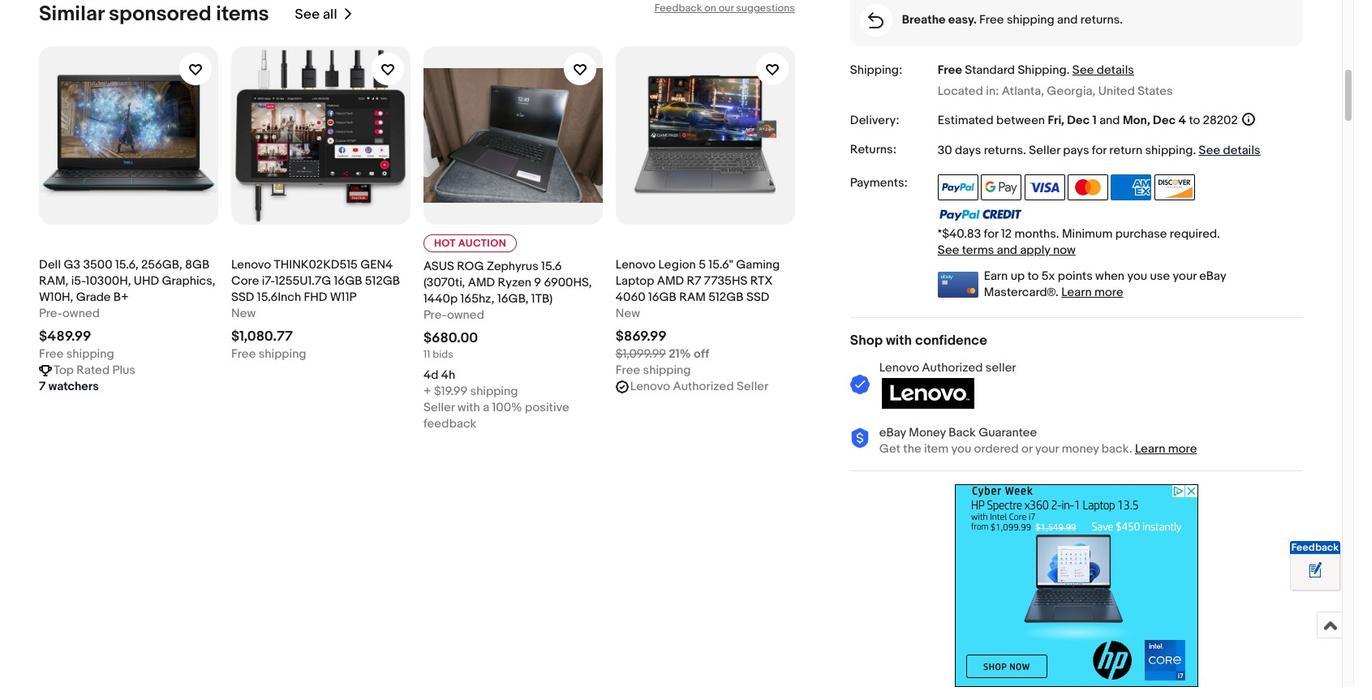 Task type: describe. For each thing, give the bounding box(es) containing it.
1 horizontal spatial free shipping text field
[[616, 363, 691, 379]]

ebay money back guarantee get the item you ordered or your money back. learn more
[[880, 425, 1198, 457]]

a
[[483, 400, 490, 416]]

Seller with a 100% positive feedback text field
[[424, 400, 603, 433]]

see all
[[295, 6, 337, 22]]

shipping down the "4"
[[1146, 142, 1194, 158]]

states
[[1138, 83, 1174, 99]]

seller inside text box
[[737, 379, 769, 395]]

5
[[699, 257, 706, 273]]

pre-owned text field for $680.00
[[424, 308, 485, 324]]

shipping inside dell g3 3500 15.6, 256gb, 8gb ram, i5-10300h, uhd graphics, w10h, grade b+ pre-owned $489.99 free shipping
[[66, 347, 114, 362]]

$869.99 text field
[[616, 329, 667, 345]]

i5-
[[71, 274, 86, 289]]

pre- inside "asus rog zephyrus 15.6 (3070ti, amd ryzen 9 6900hs, 1440p 165hz, 16gb, 1tb) pre-owned $680.00 11 bids 4d 4h + $19.99 shipping seller with a 100% positive feedback"
[[424, 308, 447, 323]]

owned inside "asus rog zephyrus 15.6 (3070ti, amd ryzen 9 6900hs, 1440p 165hz, 16gb, 1tb) pre-owned $680.00 11 bids 4d 4h + $19.99 shipping seller with a 100% positive feedback"
[[447, 308, 485, 323]]

confidence
[[916, 333, 988, 349]]

0 vertical spatial more
[[1095, 285, 1124, 300]]

16gb inside lenovo legion 5 15.6" gaming laptop amd r7 7735hs rtx 4060 16gb ram 512gb ssd new $869.99 $1,099.99 21% off free shipping
[[649, 290, 677, 305]]

american express image
[[1112, 174, 1152, 200]]

1 horizontal spatial and
[[1058, 12, 1079, 28]]

positive
[[525, 400, 570, 416]]

3500
[[83, 257, 112, 273]]

w11p
[[330, 290, 357, 305]]

ebay inside the ebay money back guarantee get the item you ordered or your money back. learn more
[[880, 425, 907, 441]]

free inside dell g3 3500 15.6, 256gb, 8gb ram, i5-10300h, uhd graphics, w10h, grade b+ pre-owned $489.99 free shipping
[[39, 347, 64, 362]]

feedback for feedback on our suggestions
[[655, 2, 703, 15]]

you inside the ebay money back guarantee get the item you ordered or your money back. learn more
[[952, 441, 972, 457]]

1 horizontal spatial details
[[1224, 142, 1261, 158]]

top
[[54, 363, 74, 378]]

pre-owned text field for $489.99
[[39, 306, 100, 322]]

located
[[938, 83, 984, 99]]

amd inside lenovo legion 5 15.6" gaming laptop amd r7 7735hs rtx 4060 16gb ram 512gb ssd new $869.99 $1,099.99 21% off free shipping
[[657, 274, 684, 289]]

shop
[[851, 333, 883, 349]]

item
[[925, 441, 949, 457]]

georgia,
[[1047, 83, 1096, 99]]

with details__icon image for ebay money back guarantee
[[851, 429, 870, 449]]

shipping up shipping
[[1007, 12, 1055, 28]]

free right easy.
[[980, 12, 1005, 28]]

seller inside "asus rog zephyrus 15.6 (3070ti, amd ryzen 9 6900hs, 1440p 165hz, 16gb, 1tb) pre-owned $680.00 11 bids 4d 4h + $19.99 shipping seller with a 100% positive feedback"
[[424, 400, 455, 416]]

you inside earn up to 5x points when you use your ebay mastercard®.
[[1128, 268, 1148, 284]]

sponsored
[[109, 2, 212, 27]]

auction
[[459, 237, 507, 250]]

with inside "asus rog zephyrus 15.6 (3070ti, amd ryzen 9 6900hs, 1440p 165hz, 16gb, 1tb) pre-owned $680.00 11 bids 4d 4h + $19.99 shipping seller with a 100% positive feedback"
[[458, 400, 480, 416]]

7 watchers text field
[[39, 379, 99, 395]]

grade
[[76, 290, 111, 305]]

now
[[1054, 242, 1076, 258]]

apply
[[1021, 242, 1051, 258]]

more inside the ebay money back guarantee get the item you ordered or your money back. learn more
[[1169, 441, 1198, 457]]

4d
[[424, 368, 439, 383]]

8gb
[[185, 257, 210, 273]]

b+
[[114, 290, 129, 305]]

up
[[1011, 268, 1025, 284]]

zephyrus
[[487, 259, 539, 275]]

9
[[534, 275, 542, 291]]

new text field for $1,080.77
[[231, 306, 256, 322]]

5x
[[1042, 268, 1056, 284]]

all
[[323, 6, 337, 22]]

100%
[[492, 400, 522, 416]]

hot auction
[[434, 237, 507, 250]]

days
[[956, 142, 982, 158]]

$489.99 text field
[[39, 329, 91, 345]]

similar sponsored items
[[39, 2, 269, 27]]

new inside lenovo legion 5 15.6" gaming laptop amd r7 7735hs rtx 4060 16gb ram 512gb ssd new $869.99 $1,099.99 21% off free shipping
[[616, 306, 641, 321]]

points
[[1058, 268, 1093, 284]]

11 bids text field
[[424, 348, 454, 361]]

fri,
[[1048, 112, 1065, 128]]

feedback on our suggestions link
[[655, 2, 795, 15]]

learn more
[[1062, 285, 1124, 300]]

see details link for 30 days returns . seller pays for return shipping . see details
[[1199, 142, 1261, 158]]

delivery:
[[851, 112, 900, 128]]

graphics,
[[162, 274, 216, 289]]

15.6
[[542, 259, 562, 275]]

asus
[[424, 259, 455, 275]]

ryzen
[[498, 275, 532, 291]]

estimated between fri, dec 1 and mon, dec 4 to 28202
[[938, 112, 1239, 128]]

0 vertical spatial with
[[886, 333, 913, 349]]

lenovo think02kd515 gen4 core i7-1255u1.7g 16gb 512gb ssd 15.6inch fhd w11p new $1,080.77 free shipping
[[231, 257, 400, 362]]

0 vertical spatial learn more link
[[1062, 285, 1124, 300]]

located in: atlanta, georgia, united states
[[938, 83, 1174, 99]]

4d 4h text field
[[424, 368, 456, 384]]

15.6"
[[709, 257, 734, 273]]

165hz,
[[461, 292, 495, 307]]

0 horizontal spatial details
[[1097, 62, 1135, 78]]

top rated plus
[[54, 363, 136, 378]]

use
[[1151, 268, 1171, 284]]

for inside the "*$40.83 for 12 months. minimum purchase required. see terms and apply now"
[[984, 226, 999, 242]]

free up located on the top right of the page
[[938, 62, 963, 78]]

visa image
[[1025, 174, 1066, 200]]

standard
[[965, 62, 1016, 78]]

breathe easy. free shipping and returns.
[[903, 12, 1124, 28]]

$1,080.77
[[231, 329, 293, 345]]

1 horizontal spatial to
[[1190, 112, 1201, 128]]

months.
[[1015, 226, 1060, 242]]

4
[[1179, 112, 1187, 128]]

the
[[904, 441, 922, 457]]

suggestions
[[737, 2, 795, 15]]

fhd
[[304, 290, 327, 305]]

1 vertical spatial and
[[1100, 112, 1121, 128]]

mastercard®.
[[985, 285, 1059, 300]]

1
[[1093, 112, 1097, 128]]

see all link
[[295, 2, 354, 27]]

purchase
[[1116, 226, 1168, 242]]

paypal credit image
[[938, 208, 1023, 221]]

return
[[1110, 142, 1143, 158]]

g3
[[64, 257, 80, 273]]

1 vertical spatial learn more link
[[1136, 441, 1198, 457]]

plus
[[112, 363, 136, 378]]

ram
[[680, 290, 706, 305]]

ram,
[[39, 274, 68, 289]]

1 horizontal spatial .
[[1067, 62, 1070, 78]]

see inside the "*$40.83 for 12 months. minimum purchase required. see terms and apply now"
[[938, 242, 960, 258]]

1255u1.7g
[[275, 274, 331, 289]]

google pay image
[[982, 174, 1022, 200]]

lenovo authorized seller
[[880, 360, 1017, 376]]

core
[[231, 274, 259, 289]]

new text field for $869.99
[[616, 306, 641, 322]]

earn up to 5x points when you use your ebay mastercard®.
[[985, 268, 1227, 300]]

+ $19.99 shipping text field
[[424, 384, 518, 400]]

lenovo legion 5 15.6" gaming laptop amd r7 7735hs rtx 4060 16gb ram 512gb ssd new $869.99 $1,099.99 21% off free shipping
[[616, 257, 780, 378]]

see left the all
[[295, 6, 320, 22]]

or
[[1022, 441, 1033, 457]]

your inside the ebay money back guarantee get the item you ordered or your money back. learn more
[[1036, 441, 1060, 457]]

on
[[705, 2, 717, 15]]

7 watchers
[[39, 379, 99, 395]]

lenovo for lenovo legion 5 15.6" gaming laptop amd r7 7735hs rtx 4060 16gb ram 512gb ssd new $869.99 $1,099.99 21% off free shipping
[[616, 257, 656, 273]]

asus rog zephyrus 15.6 (3070ti, amd ryzen 9 6900hs, 1440p 165hz, 16gb, 1tb) pre-owned $680.00 11 bids 4d 4h + $19.99 shipping seller with a 100% positive feedback
[[424, 259, 592, 432]]

dell
[[39, 257, 61, 273]]

Top Rated Plus text field
[[54, 363, 136, 379]]

16gb inside the lenovo think02kd515 gen4 core i7-1255u1.7g 16gb 512gb ssd 15.6inch fhd w11p new $1,080.77 free shipping
[[334, 274, 362, 289]]

atlanta,
[[1002, 83, 1045, 99]]

see terms and apply now button
[[938, 242, 1076, 258]]

bids
[[433, 348, 454, 361]]

between
[[997, 112, 1046, 128]]

1440p
[[424, 292, 458, 307]]

feedback
[[424, 417, 477, 432]]



Task type: locate. For each thing, give the bounding box(es) containing it.
pre-
[[39, 306, 63, 321], [424, 308, 447, 323]]

shipping inside the lenovo think02kd515 gen4 core i7-1255u1.7g 16gb 512gb ssd 15.6inch fhd w11p new $1,080.77 free shipping
[[259, 347, 307, 362]]

1 horizontal spatial new text field
[[616, 306, 641, 322]]

lenovo
[[231, 257, 271, 273], [616, 257, 656, 273], [880, 360, 920, 376], [631, 379, 671, 395]]

more
[[1095, 285, 1124, 300], [1169, 441, 1198, 457]]

1 vertical spatial 512gb
[[709, 290, 744, 305]]

0 vertical spatial seller
[[1030, 142, 1061, 158]]

ordered
[[975, 441, 1019, 457]]

Pre-owned text field
[[39, 306, 100, 322], [424, 308, 485, 324]]

pre- down w10h,
[[39, 306, 63, 321]]

dec left the "4"
[[1154, 112, 1176, 128]]

to left "5x"
[[1028, 268, 1039, 284]]

uhd
[[134, 274, 159, 289]]

more down when
[[1095, 285, 1124, 300]]

1 horizontal spatial amd
[[657, 274, 684, 289]]

30
[[938, 142, 953, 158]]

feedback for feedback
[[1292, 541, 1340, 554]]

learn inside the ebay money back guarantee get the item you ordered or your money back. learn more
[[1136, 441, 1166, 457]]

1 horizontal spatial more
[[1169, 441, 1198, 457]]

and down 12
[[997, 242, 1018, 258]]

Lenovo Authorized Seller text field
[[631, 379, 769, 395]]

See all text field
[[295, 6, 337, 22]]

Free shipping text field
[[231, 347, 307, 363]]

1 dec from the left
[[1068, 112, 1090, 128]]

learn more link right back. at the right bottom
[[1136, 441, 1198, 457]]

free down $1,080.77
[[231, 347, 256, 362]]

payments:
[[851, 175, 908, 190]]

0 horizontal spatial you
[[952, 441, 972, 457]]

ebay inside earn up to 5x points when you use your ebay mastercard®.
[[1200, 268, 1227, 284]]

15.6inch
[[257, 290, 301, 305]]

authorized for seller
[[922, 360, 984, 376]]

off
[[694, 347, 710, 362]]

lenovo authorized seller
[[631, 379, 769, 395]]

terms
[[963, 242, 995, 258]]

1 horizontal spatial learn more link
[[1136, 441, 1198, 457]]

1 vertical spatial feedback
[[1292, 541, 1340, 554]]

learn down points
[[1062, 285, 1092, 300]]

1 horizontal spatial authorized
[[922, 360, 984, 376]]

you left use
[[1128, 268, 1148, 284]]

master card image
[[1068, 174, 1109, 200]]

16gb up w11p
[[334, 274, 362, 289]]

2 new from the left
[[616, 306, 641, 321]]

0 horizontal spatial authorized
[[673, 379, 734, 395]]

items
[[216, 2, 269, 27]]

12
[[1002, 226, 1013, 242]]

ebay mastercard image
[[938, 272, 979, 298]]

1 vertical spatial more
[[1169, 441, 1198, 457]]

discover image
[[1155, 174, 1195, 200]]

1 vertical spatial your
[[1036, 441, 1060, 457]]

lenovo up core
[[231, 257, 271, 273]]

ssd down rtx
[[747, 290, 770, 305]]

1 horizontal spatial with
[[886, 333, 913, 349]]

0 horizontal spatial pre-
[[39, 306, 63, 321]]

money
[[909, 425, 946, 441]]

lenovo inside lenovo legion 5 15.6" gaming laptop amd r7 7735hs rtx 4060 16gb ram 512gb ssd new $869.99 $1,099.99 21% off free shipping
[[616, 257, 656, 273]]

gaming
[[736, 257, 780, 273]]

1 horizontal spatial learn
[[1136, 441, 1166, 457]]

0 horizontal spatial learn
[[1062, 285, 1092, 300]]

1 horizontal spatial 512gb
[[709, 290, 744, 305]]

0 horizontal spatial dec
[[1068, 112, 1090, 128]]

owned down grade
[[63, 306, 100, 321]]

amd
[[657, 274, 684, 289], [468, 275, 495, 291]]

seller
[[1030, 142, 1061, 158], [737, 379, 769, 395], [424, 400, 455, 416]]

0 horizontal spatial .
[[1024, 142, 1027, 158]]

16gb,
[[498, 292, 529, 307]]

0 vertical spatial see details link
[[1073, 62, 1135, 78]]

free inside lenovo legion 5 15.6" gaming laptop amd r7 7735hs rtx 4060 16gb ram 512gb ssd new $869.99 $1,099.99 21% off free shipping
[[616, 363, 641, 378]]

with details__icon image for lenovo authorized seller
[[851, 375, 870, 395]]

New text field
[[231, 306, 256, 322], [616, 306, 641, 322]]

21%
[[669, 347, 691, 362]]

0 horizontal spatial 512gb
[[365, 274, 400, 289]]

0 horizontal spatial with
[[458, 400, 480, 416]]

512gb
[[365, 274, 400, 289], [709, 290, 744, 305]]

new text field down 4060
[[616, 306, 641, 322]]

0 horizontal spatial feedback
[[655, 2, 703, 15]]

$680.00 text field
[[424, 331, 478, 347]]

0 horizontal spatial for
[[984, 226, 999, 242]]

free down $1,099.99
[[616, 363, 641, 378]]

0 horizontal spatial new text field
[[231, 306, 256, 322]]

16gb
[[334, 274, 362, 289], [649, 290, 677, 305]]

pre-owned text field down 1440p at top
[[424, 308, 485, 324]]

0 vertical spatial 16gb
[[334, 274, 362, 289]]

new
[[231, 306, 256, 321], [616, 306, 641, 321]]

lenovo down shop with confidence
[[880, 360, 920, 376]]

watchers
[[49, 379, 99, 395]]

0 horizontal spatial to
[[1028, 268, 1039, 284]]

amd up 165hz,
[[468, 275, 495, 291]]

7735hs
[[705, 274, 748, 289]]

details down 28202
[[1224, 142, 1261, 158]]

1 horizontal spatial for
[[1093, 142, 1107, 158]]

seller
[[986, 360, 1017, 376]]

for
[[1093, 142, 1107, 158], [984, 226, 999, 242]]

6900hs,
[[544, 275, 592, 291]]

shipping
[[1007, 12, 1055, 28], [1146, 142, 1194, 158], [66, 347, 114, 362], [259, 347, 307, 362], [643, 363, 691, 378], [470, 384, 518, 400]]

0 horizontal spatial see details link
[[1073, 62, 1135, 78]]

new text field up $1,080.77
[[231, 306, 256, 322]]

see down *$40.83
[[938, 242, 960, 258]]

0 horizontal spatial free shipping text field
[[39, 347, 114, 363]]

authorized down off
[[673, 379, 734, 395]]

for right pays
[[1093, 142, 1107, 158]]

rog
[[457, 259, 484, 275]]

advertisement region
[[955, 484, 1199, 687]]

1 vertical spatial with
[[458, 400, 480, 416]]

breathe
[[903, 12, 946, 28]]

with right shop
[[886, 333, 913, 349]]

$489.99
[[39, 329, 91, 345]]

10300h,
[[86, 274, 131, 289]]

owned inside dell g3 3500 15.6, 256gb, 8gb ram, i5-10300h, uhd graphics, w10h, grade b+ pre-owned $489.99 free shipping
[[63, 306, 100, 321]]

your
[[1173, 268, 1197, 284], [1036, 441, 1060, 457]]

hot
[[434, 237, 456, 250]]

laptop
[[616, 274, 655, 289]]

i7-
[[262, 274, 275, 289]]

and
[[1058, 12, 1079, 28], [1100, 112, 1121, 128], [997, 242, 1018, 258]]

1 horizontal spatial 16gb
[[649, 290, 677, 305]]

2 vertical spatial seller
[[424, 400, 455, 416]]

0 horizontal spatial seller
[[424, 400, 455, 416]]

0 horizontal spatial new
[[231, 306, 256, 321]]

16gb left ram
[[649, 290, 677, 305]]

1 horizontal spatial dec
[[1154, 112, 1176, 128]]

Free shipping text field
[[39, 347, 114, 363], [616, 363, 691, 379]]

512gb inside lenovo legion 5 15.6" gaming laptop amd r7 7735hs rtx 4060 16gb ram 512gb ssd new $869.99 $1,099.99 21% off free shipping
[[709, 290, 744, 305]]

0 horizontal spatial amd
[[468, 275, 495, 291]]

0 horizontal spatial learn more link
[[1062, 285, 1124, 300]]

1 vertical spatial seller
[[737, 379, 769, 395]]

your inside earn up to 5x points when you use your ebay mastercard®.
[[1173, 268, 1197, 284]]

guarantee
[[979, 425, 1038, 441]]

(3070ti,
[[424, 275, 465, 291]]

and right 1
[[1100, 112, 1121, 128]]

shipping up a
[[470, 384, 518, 400]]

0 vertical spatial you
[[1128, 268, 1148, 284]]

money
[[1062, 441, 1100, 457]]

0 vertical spatial and
[[1058, 12, 1079, 28]]

0 horizontal spatial 16gb
[[334, 274, 362, 289]]

$19.99
[[434, 384, 468, 400]]

pre-owned text field down w10h,
[[39, 306, 100, 322]]

1 vertical spatial authorized
[[673, 379, 734, 395]]

1 vertical spatial details
[[1224, 142, 1261, 158]]

ebay up get
[[880, 425, 907, 441]]

with details__icon image left the breathe
[[869, 12, 884, 28]]

2 horizontal spatial and
[[1100, 112, 1121, 128]]

see down 28202
[[1199, 142, 1221, 158]]

see details link up united
[[1073, 62, 1135, 78]]

returns:
[[851, 142, 897, 157]]

free shipping text field down $1,099.99
[[616, 363, 691, 379]]

shipping down the $1,080.77 "text field"
[[259, 347, 307, 362]]

owned down 165hz,
[[447, 308, 485, 323]]

with details__icon image
[[869, 12, 884, 28], [851, 375, 870, 395], [851, 429, 870, 449]]

with left a
[[458, 400, 480, 416]]

1 horizontal spatial pre-owned text field
[[424, 308, 485, 324]]

1tb)
[[532, 292, 553, 307]]

0 horizontal spatial ebay
[[880, 425, 907, 441]]

1 horizontal spatial seller
[[737, 379, 769, 395]]

authorized down the confidence
[[922, 360, 984, 376]]

shipping
[[1018, 62, 1067, 78]]

free up the top
[[39, 347, 64, 362]]

dell g3 3500 15.6, 256gb, 8gb ram, i5-10300h, uhd graphics, w10h, grade b+ pre-owned $489.99 free shipping
[[39, 257, 216, 362]]

dec left 1
[[1068, 112, 1090, 128]]

2 vertical spatial with details__icon image
[[851, 429, 870, 449]]

+
[[424, 384, 432, 400]]

estimated
[[938, 112, 994, 128]]

11
[[424, 348, 431, 361]]

.
[[1067, 62, 1070, 78], [1024, 142, 1027, 158], [1194, 142, 1197, 158]]

1 vertical spatial see details link
[[1199, 142, 1261, 158]]

1 vertical spatial you
[[952, 441, 972, 457]]

new inside the lenovo think02kd515 gen4 core i7-1255u1.7g 16gb 512gb ssd 15.6inch fhd w11p new $1,080.77 free shipping
[[231, 306, 256, 321]]

1 vertical spatial to
[[1028, 268, 1039, 284]]

free inside the lenovo think02kd515 gen4 core i7-1255u1.7g 16gb 512gb ssd 15.6inch fhd w11p new $1,080.77 free shipping
[[231, 347, 256, 362]]

learn more link down points
[[1062, 285, 1124, 300]]

0 vertical spatial details
[[1097, 62, 1135, 78]]

shipping up rated
[[66, 347, 114, 362]]

required.
[[1171, 226, 1221, 242]]

lenovo for lenovo authorized seller
[[631, 379, 671, 395]]

ssd inside lenovo legion 5 15.6" gaming laptop amd r7 7735hs rtx 4060 16gb ram 512gb ssd new $869.99 $1,099.99 21% off free shipping
[[747, 290, 770, 305]]

0 horizontal spatial ssd
[[231, 290, 254, 305]]

512gb down gen4
[[365, 274, 400, 289]]

0 horizontal spatial owned
[[63, 306, 100, 321]]

legion
[[659, 257, 696, 273]]

ssd inside the lenovo think02kd515 gen4 core i7-1255u1.7g 16gb 512gb ssd 15.6inch fhd w11p new $1,080.77 free shipping
[[231, 290, 254, 305]]

pre- inside dell g3 3500 15.6, 256gb, 8gb ram, i5-10300h, uhd graphics, w10h, grade b+ pre-owned $489.99 free shipping
[[39, 306, 63, 321]]

0 horizontal spatial pre-owned text field
[[39, 306, 100, 322]]

. up discover image
[[1194, 142, 1197, 158]]

$869.99
[[616, 329, 667, 345]]

0 vertical spatial for
[[1093, 142, 1107, 158]]

learn more link
[[1062, 285, 1124, 300], [1136, 441, 1198, 457]]

learn right back. at the right bottom
[[1136, 441, 1166, 457]]

1 horizontal spatial pre-
[[424, 308, 447, 323]]

for left 12
[[984, 226, 999, 242]]

0 vertical spatial feedback
[[655, 2, 703, 15]]

1 horizontal spatial see details link
[[1199, 142, 1261, 158]]

see up georgia,
[[1073, 62, 1095, 78]]

lenovo down $1,099.99
[[631, 379, 671, 395]]

authorized inside text box
[[673, 379, 734, 395]]

free
[[980, 12, 1005, 28], [938, 62, 963, 78], [39, 347, 64, 362], [231, 347, 256, 362], [616, 363, 641, 378]]

0 horizontal spatial your
[[1036, 441, 1060, 457]]

with details__icon image left get
[[851, 429, 870, 449]]

1 vertical spatial ebay
[[880, 425, 907, 441]]

rated
[[77, 363, 110, 378]]

minimum
[[1063, 226, 1113, 242]]

lenovo for lenovo authorized seller
[[880, 360, 920, 376]]

ebay
[[1200, 268, 1227, 284], [880, 425, 907, 441]]

to inside earn up to 5x points when you use your ebay mastercard®.
[[1028, 268, 1039, 284]]

to right the "4"
[[1190, 112, 1201, 128]]

lenovo logo image
[[880, 376, 977, 410]]

ssd down core
[[231, 290, 254, 305]]

back
[[949, 425, 977, 441]]

1 horizontal spatial your
[[1173, 268, 1197, 284]]

2 dec from the left
[[1154, 112, 1176, 128]]

pre- down 1440p at top
[[424, 308, 447, 323]]

details up united
[[1097, 62, 1135, 78]]

feedback on our suggestions
[[655, 2, 795, 15]]

paypal image
[[938, 174, 979, 200]]

2 vertical spatial and
[[997, 242, 1018, 258]]

1 vertical spatial learn
[[1136, 441, 1166, 457]]

1 horizontal spatial feedback
[[1292, 541, 1340, 554]]

and left "returns."
[[1058, 12, 1079, 28]]

free shipping text field down $489.99
[[39, 347, 114, 363]]

new up $1,080.77
[[231, 306, 256, 321]]

similar
[[39, 2, 104, 27]]

0 vertical spatial authorized
[[922, 360, 984, 376]]

512gb down the 7735hs
[[709, 290, 744, 305]]

0 vertical spatial 512gb
[[365, 274, 400, 289]]

you down back at right
[[952, 441, 972, 457]]

see details link down 28202
[[1199, 142, 1261, 158]]

$1,080.77 text field
[[231, 329, 293, 345]]

r7
[[687, 274, 702, 289]]

lenovo for lenovo think02kd515 gen4 core i7-1255u1.7g 16gb 512gb ssd 15.6inch fhd w11p new $1,080.77 free shipping
[[231, 257, 271, 273]]

1 horizontal spatial owned
[[447, 308, 485, 323]]

and inside the "*$40.83 for 12 months. minimum purchase required. see terms and apply now"
[[997, 242, 1018, 258]]

shipping inside "asus rog zephyrus 15.6 (3070ti, amd ryzen 9 6900hs, 1440p 165hz, 16gb, 1tb) pre-owned $680.00 11 bids 4d 4h + $19.99 shipping seller with a 100% positive feedback"
[[470, 384, 518, 400]]

1 horizontal spatial you
[[1128, 268, 1148, 284]]

1 new text field from the left
[[231, 306, 256, 322]]

0 horizontal spatial and
[[997, 242, 1018, 258]]

0 vertical spatial with details__icon image
[[869, 12, 884, 28]]

1 horizontal spatial ebay
[[1200, 268, 1227, 284]]

to
[[1190, 112, 1201, 128], [1028, 268, 1039, 284]]

2 ssd from the left
[[747, 290, 770, 305]]

united
[[1099, 83, 1136, 99]]

see details link for standard shipping . see details
[[1073, 62, 1135, 78]]

dec
[[1068, 112, 1090, 128], [1154, 112, 1176, 128]]

ebay down required.
[[1200, 268, 1227, 284]]

0 horizontal spatial more
[[1095, 285, 1124, 300]]

lenovo inside text box
[[631, 379, 671, 395]]

1 horizontal spatial new
[[616, 306, 641, 321]]

. down between
[[1024, 142, 1027, 158]]

our
[[719, 2, 734, 15]]

shipping down 21% on the bottom of page
[[643, 363, 691, 378]]

0 vertical spatial learn
[[1062, 285, 1092, 300]]

shop with confidence
[[851, 333, 988, 349]]

your right use
[[1173, 268, 1197, 284]]

shipping inside lenovo legion 5 15.6" gaming laptop amd r7 7735hs rtx 4060 16gb ram 512gb ssd new $869.99 $1,099.99 21% off free shipping
[[643, 363, 691, 378]]

. up georgia,
[[1067, 62, 1070, 78]]

1 horizontal spatial ssd
[[747, 290, 770, 305]]

2 new text field from the left
[[616, 306, 641, 322]]

$680.00
[[424, 331, 478, 347]]

2 horizontal spatial seller
[[1030, 142, 1061, 158]]

1 vertical spatial 16gb
[[649, 290, 677, 305]]

amd inside "asus rog zephyrus 15.6 (3070ti, amd ryzen 9 6900hs, 1440p 165hz, 16gb, 1tb) pre-owned $680.00 11 bids 4d 4h + $19.99 shipping seller with a 100% positive feedback"
[[468, 275, 495, 291]]

0 vertical spatial to
[[1190, 112, 1201, 128]]

*$40.83 for 12 months. minimum purchase required. see terms and apply now
[[938, 226, 1221, 258]]

lenovo up laptop
[[616, 257, 656, 273]]

amd down legion
[[657, 274, 684, 289]]

0 vertical spatial ebay
[[1200, 268, 1227, 284]]

0 vertical spatial your
[[1173, 268, 1197, 284]]

512gb inside the lenovo think02kd515 gen4 core i7-1255u1.7g 16gb 512gb ssd 15.6inch fhd w11p new $1,080.77 free shipping
[[365, 274, 400, 289]]

new down 4060
[[616, 306, 641, 321]]

lenovo inside the lenovo think02kd515 gen4 core i7-1255u1.7g 16gb 512gb ssd 15.6inch fhd w11p new $1,080.77 free shipping
[[231, 257, 271, 273]]

returns.
[[1081, 12, 1124, 28]]

your right or
[[1036, 441, 1060, 457]]

2 horizontal spatial .
[[1194, 142, 1197, 158]]

1 vertical spatial with details__icon image
[[851, 375, 870, 395]]

with
[[886, 333, 913, 349], [458, 400, 480, 416]]

256gb,
[[141, 257, 182, 273]]

back.
[[1102, 441, 1133, 457]]

with details__icon image for breathe easy.
[[869, 12, 884, 28]]

with details__icon image down shop
[[851, 375, 870, 395]]

1 ssd from the left
[[231, 290, 254, 305]]

previous price $1,099.99 21% off text field
[[616, 347, 710, 363]]

authorized for seller
[[673, 379, 734, 395]]

1 vertical spatial for
[[984, 226, 999, 242]]

1 new from the left
[[231, 306, 256, 321]]

owned
[[63, 306, 100, 321], [447, 308, 485, 323]]

more right back. at the right bottom
[[1169, 441, 1198, 457]]



Task type: vqa. For each thing, say whether or not it's contained in the screenshot.
Shipping: at the top of page
yes



